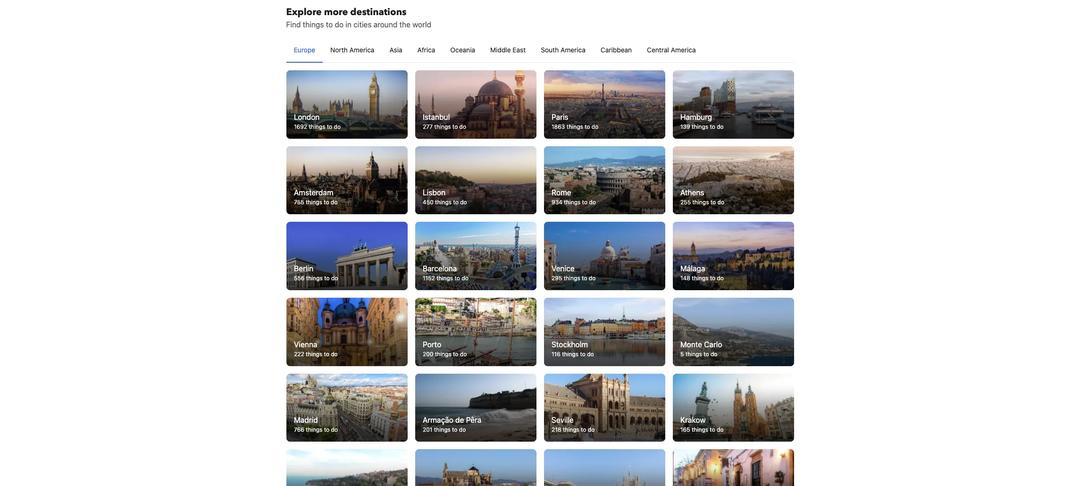 Task type: vqa. For each thing, say whether or not it's contained in the screenshot.


Task type: describe. For each thing, give the bounding box(es) containing it.
things for hamburg
[[692, 123, 708, 130]]

amsterdam 755 things to do
[[294, 189, 337, 206]]

things for málaga
[[692, 275, 708, 282]]

monte
[[680, 340, 702, 349]]

do for madrid
[[331, 426, 338, 433]]

do for amsterdam
[[331, 199, 337, 206]]

things for krakow
[[692, 426, 708, 433]]

139
[[680, 123, 690, 130]]

to for istanbul
[[452, 123, 458, 130]]

destinations
[[350, 6, 407, 19]]

148
[[680, 275, 690, 282]]

things for paris
[[566, 123, 583, 130]]

295
[[551, 275, 562, 282]]

277
[[423, 123, 433, 130]]

to for stockholm
[[580, 351, 585, 358]]

do for istanbul
[[459, 123, 466, 130]]

rome image
[[544, 146, 665, 214]]

do for málaga
[[717, 275, 724, 282]]

paris image
[[544, 70, 665, 139]]

116
[[551, 351, 560, 358]]

things for madrid
[[306, 426, 322, 433]]

201
[[423, 426, 432, 433]]

more
[[324, 6, 348, 19]]

things for lisbon
[[435, 199, 451, 206]]

seville
[[551, 416, 574, 424]]

do for venice
[[589, 275, 595, 282]]

istanbul 277 things to do
[[423, 113, 466, 130]]

934
[[551, 199, 562, 206]]

things for vienna
[[306, 351, 322, 358]]

to for madrid
[[324, 426, 329, 433]]

milan image
[[544, 449, 665, 486]]

do for paris
[[591, 123, 598, 130]]

cities
[[353, 20, 372, 29]]

things for amsterdam
[[306, 199, 322, 206]]

to for vienna
[[324, 351, 329, 358]]

to for porto
[[453, 351, 458, 358]]

north america button
[[323, 38, 382, 62]]

barcelona image
[[415, 222, 536, 290]]

stockholm 116 things to do
[[551, 340, 594, 358]]

do for berlin
[[331, 275, 338, 282]]

america for central america
[[671, 46, 696, 54]]

seville image
[[544, 374, 665, 442]]

hamburg 139 things to do
[[680, 113, 724, 130]]

things for venice
[[564, 275, 580, 282]]

central america
[[647, 46, 696, 54]]

monte carlo image
[[673, 298, 794, 366]]

do for london
[[334, 123, 341, 130]]

to for hamburg
[[710, 123, 715, 130]]

london image
[[286, 70, 408, 139]]

barcelona
[[423, 264, 457, 273]]

do for rome
[[589, 199, 596, 206]]

755
[[294, 199, 304, 206]]

vienna
[[294, 340, 317, 349]]

explore more destinations find things to do in cities around the world
[[286, 6, 431, 29]]

the
[[399, 20, 411, 29]]

165
[[680, 426, 690, 433]]

to inside monte carlo 5 things to do
[[703, 351, 709, 358]]

krakow
[[680, 416, 705, 424]]

things for porto
[[435, 351, 451, 358]]

south
[[541, 46, 559, 54]]

hamburg image
[[673, 70, 794, 139]]

porto 200 things to do
[[423, 340, 467, 358]]

málaga 148 things to do
[[680, 264, 724, 282]]

to for lisbon
[[453, 199, 458, 206]]

middle east
[[490, 46, 526, 54]]

south america button
[[533, 38, 593, 62]]

paris 1863 things to do
[[551, 113, 598, 130]]

things for istanbul
[[434, 123, 451, 130]]

218
[[551, 426, 561, 433]]

venice image
[[544, 222, 665, 290]]

450
[[423, 199, 433, 206]]

do inside monte carlo 5 things to do
[[710, 351, 717, 358]]

things inside armação de pêra 201 things to do
[[434, 426, 450, 433]]

things for rome
[[564, 199, 580, 206]]

berlin
[[294, 264, 313, 273]]

to for barcelona
[[454, 275, 460, 282]]

athens
[[680, 189, 704, 197]]

asia button
[[382, 38, 410, 62]]

things for berlin
[[306, 275, 322, 282]]

to inside explore more destinations find things to do in cities around the world
[[326, 20, 333, 29]]

things for athens
[[692, 199, 709, 206]]

paris
[[551, 113, 568, 121]]

south america
[[541, 46, 586, 54]]

explore
[[286, 6, 322, 19]]

do for hamburg
[[717, 123, 724, 130]]

athens 255 things to do
[[680, 189, 724, 206]]

asia
[[390, 46, 402, 54]]

things for barcelona
[[436, 275, 453, 282]]

things inside monte carlo 5 things to do
[[685, 351, 702, 358]]

de
[[455, 416, 464, 424]]



Task type: locate. For each thing, give the bounding box(es) containing it.
to down more
[[326, 20, 333, 29]]

things inside lisbon 450 things to do
[[435, 199, 451, 206]]

oceania
[[450, 46, 475, 54]]

venice 295 things to do
[[551, 264, 595, 282]]

do inside paris 1863 things to do
[[591, 123, 598, 130]]

to inside porto 200 things to do
[[453, 351, 458, 358]]

things down the athens
[[692, 199, 709, 206]]

things inside explore more destinations find things to do in cities around the world
[[303, 20, 324, 29]]

to down de
[[452, 426, 457, 433]]

lisbon image
[[415, 146, 536, 214]]

to right 934
[[582, 199, 587, 206]]

do down the stockholm
[[587, 351, 594, 358]]

do inside "istanbul 277 things to do"
[[459, 123, 466, 130]]

do inside porto 200 things to do
[[460, 351, 467, 358]]

do inside venice 295 things to do
[[589, 275, 595, 282]]

to right the 255
[[710, 199, 716, 206]]

athens image
[[673, 146, 794, 214]]

to right 450
[[453, 199, 458, 206]]

america right north
[[349, 46, 374, 54]]

things inside málaga 148 things to do
[[692, 275, 708, 282]]

things inside athens 255 things to do
[[692, 199, 709, 206]]

to inside vienna 222 things to do
[[324, 351, 329, 358]]

america right south
[[561, 46, 586, 54]]

do right 450
[[460, 199, 467, 206]]

to inside krakow 165 things to do
[[710, 426, 715, 433]]

do right the 200 at the bottom left of the page
[[460, 351, 467, 358]]

do inside hamburg 139 things to do
[[717, 123, 724, 130]]

do inside berlin 556 things to do
[[331, 275, 338, 282]]

do right 139
[[717, 123, 724, 130]]

to inside rome 934 things to do
[[582, 199, 587, 206]]

do right the 556
[[331, 275, 338, 282]]

things down london
[[309, 123, 325, 130]]

to down barcelona
[[454, 275, 460, 282]]

to for london
[[327, 123, 332, 130]]

krakow image
[[673, 374, 794, 442]]

766
[[294, 426, 304, 433]]

pêra
[[466, 416, 481, 424]]

seville 218 things to do
[[551, 416, 595, 433]]

things down seville
[[563, 426, 579, 433]]

things inside venice 295 things to do
[[564, 275, 580, 282]]

things down porto
[[435, 351, 451, 358]]

2 horizontal spatial america
[[671, 46, 696, 54]]

do for porto
[[460, 351, 467, 358]]

to inside armação de pêra 201 things to do
[[452, 426, 457, 433]]

do right 148
[[717, 275, 724, 282]]

255
[[680, 199, 691, 206]]

east
[[513, 46, 526, 54]]

things down "berlin"
[[306, 275, 322, 282]]

istanbul image
[[415, 70, 536, 139]]

things inside hamburg 139 things to do
[[692, 123, 708, 130]]

to down the stockholm
[[580, 351, 585, 358]]

do for seville
[[588, 426, 595, 433]]

world
[[413, 20, 431, 29]]

do inside rome 934 things to do
[[589, 199, 596, 206]]

things inside krakow 165 things to do
[[692, 426, 708, 433]]

monte carlo 5 things to do
[[680, 340, 722, 358]]

do for athens
[[717, 199, 724, 206]]

rome
[[551, 189, 571, 197]]

venice
[[551, 264, 574, 273]]

do inside krakow 165 things to do
[[717, 426, 723, 433]]

madrid
[[294, 416, 318, 424]]

do down amsterdam
[[331, 199, 337, 206]]

to for amsterdam
[[324, 199, 329, 206]]

to inside paris 1863 things to do
[[585, 123, 590, 130]]

america inside "button"
[[349, 46, 374, 54]]

things down monte
[[685, 351, 702, 358]]

things down barcelona
[[436, 275, 453, 282]]

caribbean button
[[593, 38, 640, 62]]

to down hamburg
[[710, 123, 715, 130]]

vienna image
[[286, 298, 408, 366]]

things down madrid
[[306, 426, 322, 433]]

to inside berlin 556 things to do
[[324, 275, 329, 282]]

222
[[294, 351, 304, 358]]

lisbon
[[423, 189, 445, 197]]

stockholm
[[551, 340, 588, 349]]

do right 1152
[[461, 275, 468, 282]]

do inside athens 255 things to do
[[717, 199, 724, 206]]

things inside amsterdam 755 things to do
[[306, 199, 322, 206]]

to inside seville 218 things to do
[[581, 426, 586, 433]]

things inside madrid 766 things to do
[[306, 426, 322, 433]]

barcelona 1152 things to do
[[423, 264, 468, 282]]

do for krakow
[[717, 426, 723, 433]]

porto image
[[415, 298, 536, 366]]

to inside hamburg 139 things to do
[[710, 123, 715, 130]]

to inside málaga 148 things to do
[[710, 275, 715, 282]]

do for stockholm
[[587, 351, 594, 358]]

in
[[346, 20, 352, 29]]

london
[[294, 113, 319, 121]]

things down the stockholm
[[562, 351, 578, 358]]

things for seville
[[563, 426, 579, 433]]

do inside seville 218 things to do
[[588, 426, 595, 433]]

europe
[[294, 46, 315, 54]]

do right "295"
[[589, 275, 595, 282]]

things down the krakow
[[692, 426, 708, 433]]

do for barcelona
[[461, 275, 468, 282]]

faro image
[[673, 449, 794, 486]]

to right 218
[[581, 426, 586, 433]]

to right 222
[[324, 351, 329, 358]]

do for vienna
[[331, 351, 337, 358]]

amsterdam
[[294, 189, 333, 197]]

do inside armação de pêra 201 things to do
[[459, 426, 466, 433]]

africa button
[[410, 38, 443, 62]]

things down amsterdam
[[306, 199, 322, 206]]

to down carlo
[[703, 351, 709, 358]]

krakow 165 things to do
[[680, 416, 723, 433]]

do inside barcelona 1152 things to do
[[461, 275, 468, 282]]

things down the venice
[[564, 275, 580, 282]]

things down armação
[[434, 426, 450, 433]]

do inside málaga 148 things to do
[[717, 275, 724, 282]]

armação
[[423, 416, 453, 424]]

to for rome
[[582, 199, 587, 206]]

do right 165
[[717, 426, 723, 433]]

naples image
[[286, 449, 408, 486]]

america for north america
[[349, 46, 374, 54]]

stockholm image
[[544, 298, 665, 366]]

things inside 'stockholm 116 things to do'
[[562, 351, 578, 358]]

to
[[326, 20, 333, 29], [327, 123, 332, 130], [452, 123, 458, 130], [585, 123, 590, 130], [710, 123, 715, 130], [324, 199, 329, 206], [453, 199, 458, 206], [582, 199, 587, 206], [710, 199, 716, 206], [324, 275, 329, 282], [454, 275, 460, 282], [582, 275, 587, 282], [710, 275, 715, 282], [324, 351, 329, 358], [453, 351, 458, 358], [580, 351, 585, 358], [703, 351, 709, 358], [324, 426, 329, 433], [452, 426, 457, 433], [581, 426, 586, 433], [710, 426, 715, 433]]

to inside barcelona 1152 things to do
[[454, 275, 460, 282]]

to right 1863
[[585, 123, 590, 130]]

things down hamburg
[[692, 123, 708, 130]]

caribbean
[[601, 46, 632, 54]]

around
[[374, 20, 398, 29]]

berlin image
[[286, 222, 408, 290]]

middle east button
[[483, 38, 533, 62]]

to down amsterdam
[[324, 199, 329, 206]]

vienna 222 things to do
[[294, 340, 337, 358]]

armação de pêra image
[[415, 374, 536, 442]]

do right 218
[[588, 426, 595, 433]]

to right 1692
[[327, 123, 332, 130]]

armação de pêra 201 things to do
[[423, 416, 481, 433]]

things down vienna
[[306, 351, 322, 358]]

things inside "istanbul 277 things to do"
[[434, 123, 451, 130]]

to inside the london 1692 things to do
[[327, 123, 332, 130]]

do right 934
[[589, 199, 596, 206]]

do right 1692
[[334, 123, 341, 130]]

to inside lisbon 450 things to do
[[453, 199, 458, 206]]

istanbul
[[423, 113, 450, 121]]

oceania button
[[443, 38, 483, 62]]

do for lisbon
[[460, 199, 467, 206]]

málaga
[[680, 264, 705, 273]]

to right "295"
[[582, 275, 587, 282]]

london 1692 things to do
[[294, 113, 341, 130]]

north
[[330, 46, 348, 54]]

things inside paris 1863 things to do
[[566, 123, 583, 130]]

to right 148
[[710, 275, 715, 282]]

do right 222
[[331, 351, 337, 358]]

0 horizontal spatial america
[[349, 46, 374, 54]]

556
[[294, 275, 304, 282]]

to inside "istanbul 277 things to do"
[[452, 123, 458, 130]]

do inside madrid 766 things to do
[[331, 426, 338, 433]]

to inside athens 255 things to do
[[710, 199, 716, 206]]

do right 766 at the left bottom
[[331, 426, 338, 433]]

2 america from the left
[[561, 46, 586, 54]]

to inside 'stockholm 116 things to do'
[[580, 351, 585, 358]]

things for london
[[309, 123, 325, 130]]

things inside the london 1692 things to do
[[309, 123, 325, 130]]

america
[[349, 46, 374, 54], [561, 46, 586, 54], [671, 46, 696, 54]]

berlin 556 things to do
[[294, 264, 338, 282]]

to right the 200 at the bottom left of the page
[[453, 351, 458, 358]]

do inside 'stockholm 116 things to do'
[[587, 351, 594, 358]]

to for seville
[[581, 426, 586, 433]]

things
[[303, 20, 324, 29], [309, 123, 325, 130], [434, 123, 451, 130], [566, 123, 583, 130], [692, 123, 708, 130], [306, 199, 322, 206], [435, 199, 451, 206], [564, 199, 580, 206], [692, 199, 709, 206], [306, 275, 322, 282], [436, 275, 453, 282], [564, 275, 580, 282], [692, 275, 708, 282], [306, 351, 322, 358], [435, 351, 451, 358], [562, 351, 578, 358], [685, 351, 702, 358], [306, 426, 322, 433], [434, 426, 450, 433], [563, 426, 579, 433], [692, 426, 708, 433]]

things for stockholm
[[562, 351, 578, 358]]

to for venice
[[582, 275, 587, 282]]

1863
[[551, 123, 565, 130]]

to right 766 at the left bottom
[[324, 426, 329, 433]]

things down "explore"
[[303, 20, 324, 29]]

carlo
[[704, 340, 722, 349]]

tab list
[[286, 38, 794, 63]]

rome 934 things to do
[[551, 189, 596, 206]]

things inside vienna 222 things to do
[[306, 351, 322, 358]]

to for málaga
[[710, 275, 715, 282]]

do inside lisbon 450 things to do
[[460, 199, 467, 206]]

do inside vienna 222 things to do
[[331, 351, 337, 358]]

america for south america
[[561, 46, 586, 54]]

do
[[335, 20, 344, 29], [334, 123, 341, 130], [459, 123, 466, 130], [591, 123, 598, 130], [717, 123, 724, 130], [331, 199, 337, 206], [460, 199, 467, 206], [589, 199, 596, 206], [717, 199, 724, 206], [331, 275, 338, 282], [461, 275, 468, 282], [589, 275, 595, 282], [717, 275, 724, 282], [331, 351, 337, 358], [460, 351, 467, 358], [587, 351, 594, 358], [710, 351, 717, 358], [331, 426, 338, 433], [459, 426, 466, 433], [588, 426, 595, 433], [717, 426, 723, 433]]

to for paris
[[585, 123, 590, 130]]

madrid image
[[286, 374, 408, 442]]

north america
[[330, 46, 374, 54]]

1692
[[294, 123, 307, 130]]

to inside venice 295 things to do
[[582, 275, 587, 282]]

hamburg
[[680, 113, 712, 121]]

do inside the london 1692 things to do
[[334, 123, 341, 130]]

africa
[[417, 46, 435, 54]]

madrid 766 things to do
[[294, 416, 338, 433]]

málaga image
[[673, 222, 794, 290]]

1 horizontal spatial america
[[561, 46, 586, 54]]

to inside amsterdam 755 things to do
[[324, 199, 329, 206]]

europe button
[[286, 38, 323, 62]]

things right 1863
[[566, 123, 583, 130]]

lisbon 450 things to do
[[423, 189, 467, 206]]

do right 277
[[459, 123, 466, 130]]

do down carlo
[[710, 351, 717, 358]]

porto
[[423, 340, 441, 349]]

middle
[[490, 46, 511, 54]]

central
[[647, 46, 669, 54]]

america right central
[[671, 46, 696, 54]]

to for athens
[[710, 199, 716, 206]]

things inside seville 218 things to do
[[563, 426, 579, 433]]

find
[[286, 20, 301, 29]]

things down istanbul
[[434, 123, 451, 130]]

to for krakow
[[710, 426, 715, 433]]

do down de
[[459, 426, 466, 433]]

things down rome
[[564, 199, 580, 206]]

things inside berlin 556 things to do
[[306, 275, 322, 282]]

tab list containing europe
[[286, 38, 794, 63]]

to inside madrid 766 things to do
[[324, 426, 329, 433]]

5
[[680, 351, 684, 358]]

do right 1863
[[591, 123, 598, 130]]

amsterdam image
[[286, 146, 408, 214]]

do inside explore more destinations find things to do in cities around the world
[[335, 20, 344, 29]]

do right the 255
[[717, 199, 724, 206]]

to right 165
[[710, 426, 715, 433]]

do inside amsterdam 755 things to do
[[331, 199, 337, 206]]

central america button
[[640, 38, 703, 62]]

to right 277
[[452, 123, 458, 130]]

things inside barcelona 1152 things to do
[[436, 275, 453, 282]]

to for berlin
[[324, 275, 329, 282]]

things inside porto 200 things to do
[[435, 351, 451, 358]]

do left 'in'
[[335, 20, 344, 29]]

things down málaga
[[692, 275, 708, 282]]

to right the 556
[[324, 275, 329, 282]]

3 america from the left
[[671, 46, 696, 54]]

things inside rome 934 things to do
[[564, 199, 580, 206]]

1152
[[423, 275, 435, 282]]

things down lisbon
[[435, 199, 451, 206]]

córdoba image
[[415, 449, 536, 486]]

200
[[423, 351, 433, 358]]

1 america from the left
[[349, 46, 374, 54]]



